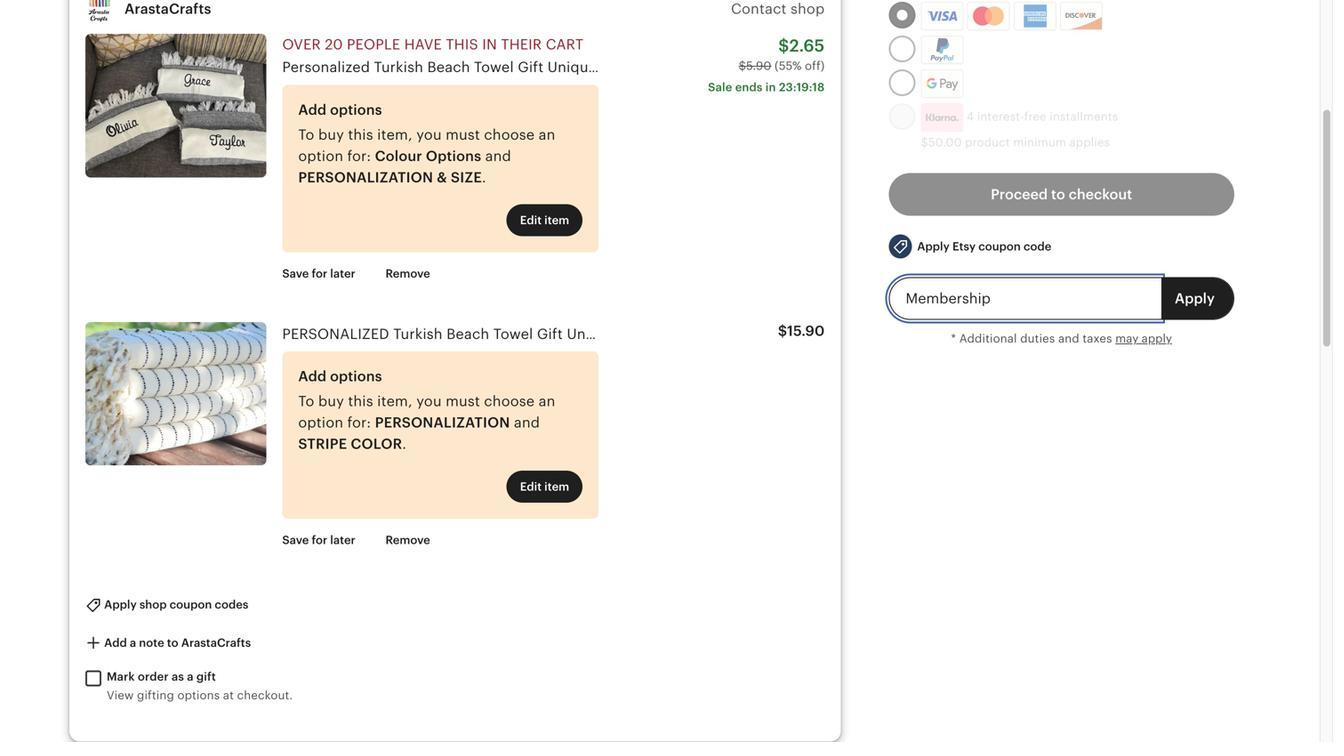 Task type: vqa. For each thing, say whether or not it's contained in the screenshot.
the top To buy this item, you must choose an option for:
yes



Task type: describe. For each thing, give the bounding box(es) containing it.
unique
[[1153, 59, 1202, 75]]

mark order as a gift view gifting options at checkout.
[[107, 670, 293, 702]]

1 vertical spatial unique,
[[567, 326, 621, 342]]

cart
[[546, 37, 584, 53]]

save for later for 2.65
[[282, 267, 356, 280]]

who
[[1035, 326, 1064, 342]]

add a note to arastacrafts
[[101, 636, 251, 649]]

personalized turkish beach towel gift unique, monogrammed gift for girls weekend trip,  gift for woman who have everything, christmas gifts link
[[282, 326, 1294, 342]]

personalized turkish beach towel gift unique, bachelorette bridesmaid proposal wedding gift towel, monogrammed towels, unique christmas gift link
[[282, 59, 1306, 75]]

. inside colour options and personalization & size .
[[482, 169, 486, 185]]

their
[[501, 37, 542, 53]]

apply for apply etsy coupon code
[[918, 240, 950, 253]]

bridesmaid
[[698, 59, 776, 75]]

at
[[223, 689, 234, 702]]

over
[[282, 37, 321, 53]]

and inside colour options and personalization & size .
[[485, 148, 512, 164]]

as
[[172, 670, 184, 683]]

and inside personalization and stripe color .
[[514, 415, 540, 431]]

remove for 2.65
[[386, 267, 430, 280]]

gift
[[197, 670, 216, 683]]

monogrammed inside over 20 people have this in their cart personalized turkish beach towel gift unique, bachelorette bridesmaid proposal wedding gift towel, monogrammed towels, unique christmas gift
[[988, 59, 1094, 75]]

trip,
[[891, 326, 922, 342]]

personalized
[[282, 326, 390, 342]]

personalized turkish beach towel gift unique, monogrammed gift for girls weekend trip,  gift for woman who have everything, christmas gifts
[[282, 326, 1294, 342]]

shop for contact
[[791, 1, 825, 17]]

personalized turkish beach towel gift unique, monogrammed gift for girls weekend trip,  gift for woman who have everything, christmas gifts image
[[85, 322, 266, 466]]

towel,
[[939, 59, 984, 75]]

apply shop coupon codes button
[[72, 588, 262, 621]]

colour options and personalization & size .
[[298, 148, 512, 185]]

23:19:18
[[779, 81, 825, 94]]

* additional duties and taxes may apply
[[951, 332, 1173, 345]]

contact
[[731, 1, 787, 17]]

over 20 people have this in their cart personalized turkish beach towel gift unique, bachelorette bridesmaid proposal wedding gift towel, monogrammed towels, unique christmas gift
[[282, 37, 1306, 75]]

contact shop button
[[731, 1, 825, 17]]

a inside dropdown button
[[130, 636, 136, 649]]

20
[[325, 37, 343, 53]]

size
[[451, 169, 482, 185]]

1 vertical spatial $
[[739, 59, 747, 72]]

checkout
[[1069, 186, 1133, 202]]

$50.00 product minimum applies
[[921, 136, 1110, 149]]

weekend
[[824, 326, 887, 342]]

minimum
[[1014, 136, 1067, 149]]

beach inside over 20 people have this in their cart personalized turkish beach towel gift unique, bachelorette bridesmaid proposal wedding gift towel, monogrammed towels, unique christmas gift
[[427, 59, 470, 75]]

this for personalization
[[348, 393, 373, 409]]

interest-
[[978, 110, 1025, 123]]

edit item button for personalization and stripe color .
[[507, 471, 583, 503]]

view
[[107, 689, 134, 702]]

mastercard image
[[970, 5, 1008, 28]]

apply shop coupon codes
[[101, 598, 249, 611]]

woman
[[979, 326, 1031, 342]]

Enter code text field
[[889, 277, 1162, 320]]

coupon for etsy
[[979, 240, 1021, 253]]

2.65
[[790, 36, 825, 55]]

visa image
[[927, 8, 958, 24]]

proceed to checkout button
[[889, 173, 1235, 216]]

add a note to arastacrafts button
[[72, 627, 264, 660]]

mark
[[107, 670, 135, 683]]

this for colour options
[[348, 127, 373, 143]]

have inside over 20 people have this in their cart personalized turkish beach towel gift unique, bachelorette bridesmaid proposal wedding gift towel, monogrammed towels, unique christmas gift
[[404, 37, 442, 53]]

choose for colour options
[[484, 127, 535, 143]]

edit item button for colour options and personalization & size .
[[507, 204, 583, 236]]

arastacrafts inside add a note to arastacrafts dropdown button
[[181, 636, 251, 649]]

shop for apply
[[140, 598, 167, 611]]

later for 2.65
[[330, 267, 356, 280]]

personalization and stripe color .
[[298, 415, 540, 452]]

google pay image
[[922, 70, 963, 97]]

discover image
[[1061, 6, 1102, 30]]

proposal
[[780, 59, 840, 75]]

apply
[[1142, 332, 1173, 345]]

wedding
[[844, 59, 906, 75]]

must for colour options
[[446, 127, 480, 143]]

applies
[[1070, 136, 1110, 149]]

$ for 2.65
[[779, 36, 790, 55]]

item for colour options and personalization & size .
[[545, 213, 570, 227]]

in inside over 20 people have this in their cart personalized turkish beach towel gift unique, bachelorette bridesmaid proposal wedding gift towel, monogrammed towels, unique christmas gift
[[482, 37, 497, 53]]

choose for personalization
[[484, 393, 535, 409]]

add options for personalization
[[298, 368, 382, 384]]

arastacrafts image
[[85, 0, 114, 23]]

0 vertical spatial arastacrafts
[[125, 1, 211, 17]]

towel inside over 20 people have this in their cart personalized turkish beach towel gift unique, bachelorette bridesmaid proposal wedding gift towel, monogrammed towels, unique christmas gift
[[474, 59, 514, 75]]

options inside mark order as a gift view gifting options at checkout.
[[177, 689, 220, 702]]

may
[[1116, 332, 1139, 345]]

0 horizontal spatial monogrammed
[[625, 326, 731, 342]]

4 interest-free installments
[[964, 110, 1119, 123]]

taxes
[[1083, 332, 1113, 345]]

color
[[351, 436, 402, 452]]

add inside dropdown button
[[104, 636, 127, 649]]

arastacrafts link
[[125, 1, 211, 17]]

bachelorette
[[605, 59, 694, 75]]

personalized
[[282, 59, 370, 75]]

1 vertical spatial beach
[[447, 326, 490, 342]]

to for personalization and stripe color .
[[298, 393, 315, 409]]

save for later button for 2.65
[[269, 258, 369, 290]]

an for colour options and personalization & size .
[[539, 127, 556, 143]]

checkout.
[[237, 689, 293, 702]]

american express image
[[1017, 5, 1054, 28]]

item for personalization and stripe color .
[[545, 480, 570, 493]]

option for personalization and stripe color .
[[298, 415, 344, 431]]

paypal image
[[924, 38, 961, 62]]

*
[[951, 332, 957, 345]]

$ 2.65 $ 5.90 (55% off) sale ends in 23:19:18
[[708, 36, 825, 94]]

gifting
[[137, 689, 174, 702]]



Task type: locate. For each thing, give the bounding box(es) containing it.
2 vertical spatial $
[[778, 323, 788, 339]]

edit for personalization and stripe color .
[[520, 480, 542, 493]]

apply up add a note to arastacrafts dropdown button
[[104, 598, 137, 611]]

1 horizontal spatial in
[[766, 81, 776, 94]]

0 vertical spatial towel
[[474, 59, 514, 75]]

2 to buy this item, you must choose an option for: from the top
[[298, 393, 556, 431]]

0 vertical spatial to
[[298, 127, 315, 143]]

you up personalization and stripe color .
[[417, 393, 442, 409]]

.
[[482, 169, 486, 185], [402, 436, 407, 452]]

edit item button
[[507, 204, 583, 236], [507, 471, 583, 503]]

people
[[347, 37, 401, 53]]

buy up stripe on the left
[[318, 393, 344, 409]]

0 vertical spatial save for later button
[[269, 258, 369, 290]]

turkish inside over 20 people have this in their cart personalized turkish beach towel gift unique, bachelorette bridesmaid proposal wedding gift towel, monogrammed towels, unique christmas gift
[[374, 59, 424, 75]]

personalization up color
[[375, 415, 510, 431]]

1 vertical spatial add
[[298, 368, 327, 384]]

1 add options from the top
[[298, 102, 382, 118]]

item, up personalization and stripe color .
[[377, 393, 413, 409]]

1 vertical spatial and
[[1059, 332, 1080, 345]]

0 horizontal spatial .
[[402, 436, 407, 452]]

you for .
[[417, 393, 442, 409]]

a
[[130, 636, 136, 649], [187, 670, 194, 683]]

$ up the ends
[[739, 59, 747, 72]]

turkish down people
[[374, 59, 424, 75]]

apply for apply shop coupon codes
[[104, 598, 137, 611]]

personalization
[[298, 169, 433, 185], [375, 415, 510, 431]]

. right &
[[482, 169, 486, 185]]

0 vertical spatial in
[[482, 37, 497, 53]]

2 edit from the top
[[520, 480, 542, 493]]

1 vertical spatial item
[[545, 480, 570, 493]]

to buy this item, you must choose an option for: up color
[[298, 393, 556, 431]]

ends
[[736, 81, 763, 94]]

0 vertical spatial to
[[1052, 186, 1066, 202]]

sale
[[708, 81, 733, 94]]

proceed to checkout
[[991, 186, 1133, 202]]

1 horizontal spatial have
[[1068, 326, 1101, 342]]

0 vertical spatial edit item
[[520, 213, 570, 227]]

1 vertical spatial add options
[[298, 368, 382, 384]]

options down "gift"
[[177, 689, 220, 702]]

2 horizontal spatial apply
[[1175, 291, 1215, 307]]

coupon for shop
[[170, 598, 212, 611]]

to up stripe on the left
[[298, 393, 315, 409]]

2 item from the top
[[545, 480, 570, 493]]

0 vertical spatial have
[[404, 37, 442, 53]]

0 horizontal spatial and
[[485, 148, 512, 164]]

0 vertical spatial monogrammed
[[988, 59, 1094, 75]]

arastacrafts right arastacrafts image
[[125, 1, 211, 17]]

0 vertical spatial coupon
[[979, 240, 1021, 253]]

item, up colour
[[377, 127, 413, 143]]

0 vertical spatial for:
[[347, 148, 371, 164]]

personalization inside personalization and stripe color .
[[375, 415, 510, 431]]

0 horizontal spatial a
[[130, 636, 136, 649]]

arastacrafts
[[125, 1, 211, 17], [181, 636, 251, 649]]

0 horizontal spatial shop
[[140, 598, 167, 611]]

to buy this item, you must choose an option for: up &
[[298, 127, 556, 164]]

1 save for later from the top
[[282, 267, 356, 280]]

save for 15.90
[[282, 534, 309, 547]]

add up 'mark'
[[104, 636, 127, 649]]

apply
[[918, 240, 950, 253], [1175, 291, 1215, 307], [104, 598, 137, 611]]

coupon left codes at left
[[170, 598, 212, 611]]

0 horizontal spatial apply
[[104, 598, 137, 611]]

0 vertical spatial buy
[[318, 127, 344, 143]]

in left their
[[482, 37, 497, 53]]

1 vertical spatial edit item button
[[507, 471, 583, 503]]

2 vertical spatial options
[[177, 689, 220, 702]]

for: up color
[[347, 415, 371, 431]]

0 vertical spatial item,
[[377, 127, 413, 143]]

to inside dropdown button
[[167, 636, 179, 649]]

0 horizontal spatial to
[[167, 636, 179, 649]]

0 vertical spatial item
[[545, 213, 570, 227]]

personalization down colour
[[298, 169, 433, 185]]

save for later for 15.90
[[282, 534, 356, 547]]

1 edit item button from the top
[[507, 204, 583, 236]]

1 option from the top
[[298, 148, 344, 164]]

remove button for 15.90
[[372, 524, 444, 556]]

apply up everything,
[[1175, 291, 1215, 307]]

you
[[417, 127, 442, 143], [417, 393, 442, 409]]

0 vertical spatial a
[[130, 636, 136, 649]]

$ left girls
[[778, 323, 788, 339]]

2 you from the top
[[417, 393, 442, 409]]

1 to from the top
[[298, 127, 315, 143]]

1 vertical spatial to buy this item, you must choose an option for:
[[298, 393, 556, 431]]

note
[[139, 636, 164, 649]]

2 edit item button from the top
[[507, 471, 583, 503]]

2 vertical spatial add
[[104, 636, 127, 649]]

shop up note
[[140, 598, 167, 611]]

1 vertical spatial arastacrafts
[[181, 636, 251, 649]]

in right the ends
[[766, 81, 776, 94]]

$ 15.90
[[778, 323, 825, 339]]

. right stripe on the left
[[402, 436, 407, 452]]

2 for: from the top
[[347, 415, 371, 431]]

product
[[966, 136, 1011, 149]]

apply left etsy
[[918, 240, 950, 253]]

5.90
[[747, 59, 772, 72]]

2 vertical spatial and
[[514, 415, 540, 431]]

option for colour options and personalization & size .
[[298, 148, 344, 164]]

save for 2.65
[[282, 267, 309, 280]]

2 an from the top
[[539, 393, 556, 409]]

2 item, from the top
[[377, 393, 413, 409]]

additional
[[960, 332, 1018, 345]]

(55%
[[775, 59, 802, 72]]

everything,
[[1105, 326, 1183, 342]]

2 buy from the top
[[318, 393, 344, 409]]

colour
[[375, 148, 422, 164]]

unique, inside over 20 people have this in their cart personalized turkish beach towel gift unique, bachelorette bridesmaid proposal wedding gift towel, monogrammed towels, unique christmas gift
[[548, 59, 601, 75]]

$ for 15.90
[[778, 323, 788, 339]]

to inside button
[[1052, 186, 1066, 202]]

0 vertical spatial to buy this item, you must choose an option for:
[[298, 127, 556, 164]]

codes
[[215, 598, 249, 611]]

add for colour options and personalization & size .
[[298, 102, 327, 118]]

0 vertical spatial apply
[[918, 240, 950, 253]]

may apply button
[[1116, 331, 1173, 347]]

free
[[1025, 110, 1047, 123]]

0 horizontal spatial coupon
[[170, 598, 212, 611]]

0 vertical spatial christmas
[[1206, 59, 1276, 75]]

1 vertical spatial to
[[167, 636, 179, 649]]

0 vertical spatial and
[[485, 148, 512, 164]]

2 remove button from the top
[[372, 524, 444, 556]]

1 vertical spatial towel
[[494, 326, 533, 342]]

to for colour options and personalization & size .
[[298, 127, 315, 143]]

personalization inside colour options and personalization & size .
[[298, 169, 433, 185]]

shop
[[791, 1, 825, 17], [140, 598, 167, 611]]

this left their
[[446, 37, 479, 53]]

proceed
[[991, 186, 1048, 202]]

1 horizontal spatial coupon
[[979, 240, 1021, 253]]

1 horizontal spatial to
[[1052, 186, 1066, 202]]

2 horizontal spatial and
[[1059, 332, 1080, 345]]

buy down personalized
[[318, 127, 344, 143]]

pay in 4 installments image
[[921, 103, 964, 132]]

option left colour
[[298, 148, 344, 164]]

apply etsy coupon code
[[918, 240, 1052, 253]]

this up colour options and personalization & size .
[[348, 127, 373, 143]]

1 vertical spatial later
[[330, 534, 356, 547]]

1 buy from the top
[[318, 127, 344, 143]]

have right who
[[1068, 326, 1101, 342]]

installments
[[1050, 110, 1119, 123]]

a left note
[[130, 636, 136, 649]]

0 vertical spatial save
[[282, 267, 309, 280]]

&
[[437, 169, 447, 185]]

apply button
[[1162, 277, 1235, 320]]

add options for colour
[[298, 102, 382, 118]]

1 horizontal spatial shop
[[791, 1, 825, 17]]

duties
[[1021, 332, 1056, 345]]

options down personalized
[[330, 102, 382, 118]]

1 vertical spatial item,
[[377, 393, 413, 409]]

0 vertical spatial beach
[[427, 59, 470, 75]]

2 save for later button from the top
[[269, 524, 369, 556]]

option up stripe on the left
[[298, 415, 344, 431]]

remove button
[[372, 258, 444, 290], [372, 524, 444, 556]]

2 to from the top
[[298, 393, 315, 409]]

0 vertical spatial remove
[[386, 267, 430, 280]]

15.90
[[788, 323, 825, 339]]

for
[[312, 267, 328, 280], [764, 326, 784, 342], [955, 326, 975, 342], [312, 534, 328, 547]]

add down personalized at the top of the page
[[298, 368, 327, 384]]

contact shop
[[731, 1, 825, 17]]

1 horizontal spatial a
[[187, 670, 194, 683]]

to buy this item, you must choose an option for:
[[298, 127, 556, 164], [298, 393, 556, 431]]

1 must from the top
[[446, 127, 480, 143]]

christmas right unique
[[1206, 59, 1276, 75]]

towels,
[[1098, 59, 1149, 75]]

1 later from the top
[[330, 267, 356, 280]]

0 vertical spatial unique,
[[548, 59, 601, 75]]

0 vertical spatial options
[[330, 102, 382, 118]]

must for personalization
[[446, 393, 480, 409]]

an for personalization and stripe color .
[[539, 393, 556, 409]]

item
[[545, 213, 570, 227], [545, 480, 570, 493]]

1 item, from the top
[[377, 127, 413, 143]]

2 edit item from the top
[[520, 480, 570, 493]]

for: for colour options
[[347, 148, 371, 164]]

buy for colour options and personalization & size .
[[318, 127, 344, 143]]

add for personalization and stripe color .
[[298, 368, 327, 384]]

1 vertical spatial to
[[298, 393, 315, 409]]

shop inside dropdown button
[[140, 598, 167, 611]]

2 save for later from the top
[[282, 534, 356, 547]]

1 choose from the top
[[484, 127, 535, 143]]

to right note
[[167, 636, 179, 649]]

options for personalization
[[330, 368, 382, 384]]

add
[[298, 102, 327, 118], [298, 368, 327, 384], [104, 636, 127, 649]]

must up personalization and stripe color .
[[446, 393, 480, 409]]

0 vertical spatial this
[[446, 37, 479, 53]]

2 choose from the top
[[484, 393, 535, 409]]

0 vertical spatial must
[[446, 127, 480, 143]]

for: for personalization
[[347, 415, 371, 431]]

$50.00
[[921, 136, 962, 149]]

1 item from the top
[[545, 213, 570, 227]]

1 vertical spatial save for later button
[[269, 524, 369, 556]]

1 vertical spatial options
[[330, 368, 382, 384]]

0 horizontal spatial have
[[404, 37, 442, 53]]

1 remove from the top
[[386, 267, 430, 280]]

save for later button
[[269, 258, 369, 290], [269, 524, 369, 556]]

0 vertical spatial shop
[[791, 1, 825, 17]]

edit item for personalization and stripe color .
[[520, 480, 570, 493]]

0 vertical spatial edit item button
[[507, 204, 583, 236]]

0 vertical spatial an
[[539, 127, 556, 143]]

1 to buy this item, you must choose an option for: from the top
[[298, 127, 556, 164]]

1 vertical spatial an
[[539, 393, 556, 409]]

gifts
[[1261, 326, 1294, 342]]

off)
[[805, 59, 825, 72]]

2 vertical spatial apply
[[104, 598, 137, 611]]

1 vertical spatial for:
[[347, 415, 371, 431]]

1 an from the top
[[539, 127, 556, 143]]

must up options
[[446, 127, 480, 143]]

1 vertical spatial christmas
[[1187, 326, 1257, 342]]

options for colour options
[[330, 102, 382, 118]]

remove
[[386, 267, 430, 280], [386, 534, 430, 547]]

options
[[426, 148, 482, 164]]

to right proceed at the top right
[[1052, 186, 1066, 202]]

2 must from the top
[[446, 393, 480, 409]]

and
[[485, 148, 512, 164], [1059, 332, 1080, 345], [514, 415, 540, 431]]

1 vertical spatial a
[[187, 670, 194, 683]]

to buy this item, you must choose an option for: for &
[[298, 127, 556, 164]]

1 vertical spatial must
[[446, 393, 480, 409]]

0 vertical spatial edit
[[520, 213, 542, 227]]

0 vertical spatial later
[[330, 267, 356, 280]]

1 vertical spatial turkish
[[393, 326, 443, 342]]

christmas inside over 20 people have this in their cart personalized turkish beach towel gift unique, bachelorette bridesmaid proposal wedding gift towel, monogrammed towels, unique christmas gift
[[1206, 59, 1276, 75]]

2 remove from the top
[[386, 534, 430, 547]]

options down personalized at the top of the page
[[330, 368, 382, 384]]

to buy this item, you must choose an option for: for .
[[298, 393, 556, 431]]

code
[[1024, 240, 1052, 253]]

a right as
[[187, 670, 194, 683]]

have
[[404, 37, 442, 53], [1068, 326, 1101, 342]]

0 vertical spatial option
[[298, 148, 344, 164]]

later for 15.90
[[330, 534, 356, 547]]

for:
[[347, 148, 371, 164], [347, 415, 371, 431]]

1 vertical spatial save for later
[[282, 534, 356, 547]]

item, for colour
[[377, 127, 413, 143]]

stripe
[[298, 436, 347, 452]]

1 vertical spatial edit
[[520, 480, 542, 493]]

1 vertical spatial buy
[[318, 393, 344, 409]]

in
[[482, 37, 497, 53], [766, 81, 776, 94]]

1 vertical spatial have
[[1068, 326, 1101, 342]]

girls
[[788, 326, 820, 342]]

$ up '(55%'
[[779, 36, 790, 55]]

coupon
[[979, 240, 1021, 253], [170, 598, 212, 611]]

2 option from the top
[[298, 415, 344, 431]]

1 vertical spatial coupon
[[170, 598, 212, 611]]

remove button for 2.65
[[372, 258, 444, 290]]

apply for apply
[[1175, 291, 1215, 307]]

2 add options from the top
[[298, 368, 382, 384]]

1 save for later button from the top
[[269, 258, 369, 290]]

you up options
[[417, 127, 442, 143]]

coupon right etsy
[[979, 240, 1021, 253]]

apply etsy coupon code button
[[876, 227, 1065, 267]]

this up color
[[348, 393, 373, 409]]

edit item for colour options and personalization & size .
[[520, 213, 570, 227]]

add options down personalized
[[298, 102, 382, 118]]

0 vertical spatial turkish
[[374, 59, 424, 75]]

0 vertical spatial save for later
[[282, 267, 356, 280]]

0 vertical spatial .
[[482, 169, 486, 185]]

1 for: from the top
[[347, 148, 371, 164]]

christmas down apply button
[[1187, 326, 1257, 342]]

1 horizontal spatial apply
[[918, 240, 950, 253]]

edit item
[[520, 213, 570, 227], [520, 480, 570, 493]]

arastacrafts up "gift"
[[181, 636, 251, 649]]

to down personalized
[[298, 127, 315, 143]]

1 horizontal spatial .
[[482, 169, 486, 185]]

1 vertical spatial monogrammed
[[625, 326, 731, 342]]

1 vertical spatial shop
[[140, 598, 167, 611]]

item, for personalization
[[377, 393, 413, 409]]

a inside mark order as a gift view gifting options at checkout.
[[187, 670, 194, 683]]

this
[[446, 37, 479, 53], [348, 127, 373, 143], [348, 393, 373, 409]]

buy for personalization and stripe color .
[[318, 393, 344, 409]]

1 vertical spatial in
[[766, 81, 776, 94]]

for: left colour
[[347, 148, 371, 164]]

1 vertical spatial remove button
[[372, 524, 444, 556]]

2 later from the top
[[330, 534, 356, 547]]

1 edit from the top
[[520, 213, 542, 227]]

edit for colour options and personalization & size .
[[520, 213, 542, 227]]

1 vertical spatial this
[[348, 127, 373, 143]]

1 remove button from the top
[[372, 258, 444, 290]]

options
[[330, 102, 382, 118], [330, 368, 382, 384], [177, 689, 220, 702]]

1 vertical spatial .
[[402, 436, 407, 452]]

turkish right personalized at the top of the page
[[393, 326, 443, 342]]

this inside over 20 people have this in their cart personalized turkish beach towel gift unique, bachelorette bridesmaid proposal wedding gift towel, monogrammed towels, unique christmas gift
[[446, 37, 479, 53]]

towel
[[474, 59, 514, 75], [494, 326, 533, 342]]

save for later button for 15.90
[[269, 524, 369, 556]]

1 vertical spatial personalization
[[375, 415, 510, 431]]

0 vertical spatial you
[[417, 127, 442, 143]]

have right people
[[404, 37, 442, 53]]

add options down personalized at the top of the page
[[298, 368, 382, 384]]

you for &
[[417, 127, 442, 143]]

1 edit item from the top
[[520, 213, 570, 227]]

save
[[282, 267, 309, 280], [282, 534, 309, 547]]

personalized turkish beach towel gift unique, bachelorette bridesmaid proposal wedding gift towel, monogrammed towels, unique christmas gift image
[[85, 34, 266, 178]]

remove for 15.90
[[386, 534, 430, 547]]

buy
[[318, 127, 344, 143], [318, 393, 344, 409]]

1 save from the top
[[282, 267, 309, 280]]

an
[[539, 127, 556, 143], [539, 393, 556, 409]]

in inside the "$ 2.65 $ 5.90 (55% off) sale ends in 23:19:18"
[[766, 81, 776, 94]]

apply inside button
[[1175, 291, 1215, 307]]

order
[[138, 670, 169, 683]]

0 vertical spatial add
[[298, 102, 327, 118]]

0 horizontal spatial in
[[482, 37, 497, 53]]

1 horizontal spatial and
[[514, 415, 540, 431]]

gift
[[518, 59, 544, 75], [910, 59, 936, 75], [1280, 59, 1306, 75], [537, 326, 563, 342], [735, 326, 760, 342], [926, 326, 952, 342]]

1 you from the top
[[417, 127, 442, 143]]

add down personalized
[[298, 102, 327, 118]]

1 vertical spatial edit item
[[520, 480, 570, 493]]

. inside personalization and stripe color .
[[402, 436, 407, 452]]

shop up 2.65
[[791, 1, 825, 17]]

etsy
[[953, 240, 976, 253]]

4
[[967, 110, 974, 123]]

1 vertical spatial choose
[[484, 393, 535, 409]]

1 vertical spatial remove
[[386, 534, 430, 547]]

2 save from the top
[[282, 534, 309, 547]]

to
[[1052, 186, 1066, 202], [167, 636, 179, 649]]

1 horizontal spatial monogrammed
[[988, 59, 1094, 75]]



